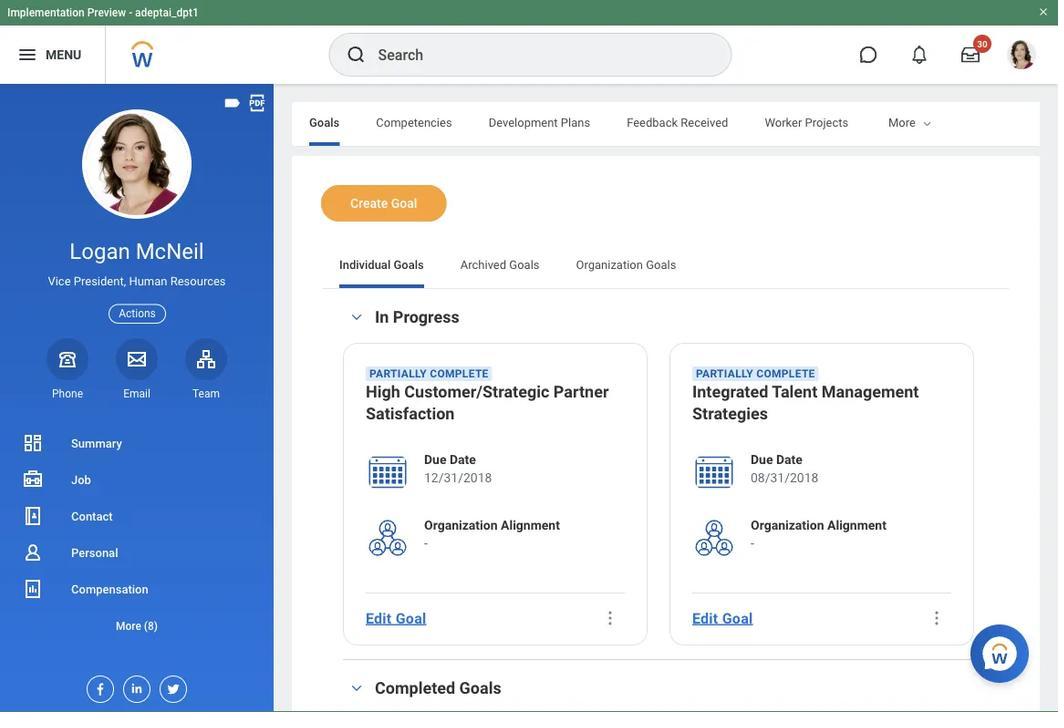 Task type: describe. For each thing, give the bounding box(es) containing it.
goal for integrated talent management strategies
[[722, 610, 753, 627]]

due date 08/31/2018
[[751, 452, 819, 485]]

organization alignment - for satisfaction
[[424, 518, 560, 551]]

completed goals button
[[375, 679, 502, 698]]

30
[[978, 38, 988, 49]]

compensation image
[[22, 579, 44, 600]]

08/31/2018
[[751, 470, 819, 485]]

goals for completed goals
[[460, 679, 502, 698]]

menu button
[[0, 26, 105, 84]]

plans
[[561, 115, 591, 129]]

partially for integrated
[[696, 368, 754, 380]]

contact image
[[22, 506, 44, 527]]

management
[[822, 383, 919, 402]]

(8)
[[144, 620, 158, 633]]

compensation link
[[0, 571, 274, 608]]

- for high customer/strategic partner satisfaction
[[424, 536, 428, 551]]

goal for high customer/strategic partner satisfaction
[[396, 610, 427, 627]]

contact
[[71, 510, 113, 523]]

organization alignment - for strategies
[[751, 518, 887, 551]]

implementation preview -   adeptai_dpt1
[[7, 6, 199, 19]]

team logan mcneil element
[[185, 387, 227, 401]]

tag image
[[223, 93, 243, 113]]

alignment for high customer/strategic partner satisfaction
[[501, 518, 560, 533]]

actions button
[[109, 304, 166, 324]]

- inside menu banner
[[129, 6, 132, 19]]

mcneil
[[136, 239, 204, 265]]

partner
[[554, 383, 609, 402]]

more (8)
[[116, 620, 158, 633]]

actions
[[119, 308, 156, 320]]

contact link
[[0, 498, 274, 535]]

worker
[[765, 115, 802, 129]]

date for strategies
[[777, 452, 803, 467]]

implementation
[[7, 6, 85, 19]]

organization for high customer/strategic partner satisfaction
[[424, 518, 498, 533]]

integrated talent management strategies element
[[693, 381, 952, 429]]

projects
[[805, 115, 849, 129]]

due for satisfaction
[[424, 452, 447, 467]]

partially for high
[[370, 368, 427, 380]]

archived goals
[[461, 258, 540, 271]]

goals for organization goals
[[646, 258, 676, 271]]

in progress
[[375, 308, 460, 327]]

complete for satisfaction
[[430, 368, 489, 380]]

notifications large image
[[911, 46, 929, 64]]

development plans
[[489, 115, 591, 129]]

talent
[[772, 383, 818, 402]]

alignment for integrated talent management strategies
[[828, 518, 887, 533]]

individual goals
[[339, 258, 424, 271]]

in
[[375, 308, 389, 327]]

preview
[[87, 6, 126, 19]]

in progress button
[[375, 308, 460, 327]]

justify image
[[16, 44, 38, 66]]

completed goals
[[375, 679, 502, 698]]

twitter image
[[161, 677, 181, 697]]

search image
[[345, 44, 367, 66]]

more for more (8)
[[116, 620, 141, 633]]

president,
[[74, 275, 126, 288]]

completed
[[375, 679, 455, 698]]

edit goal button for satisfaction
[[359, 600, 434, 637]]

list containing summary
[[0, 425, 274, 644]]

create goal button
[[321, 185, 447, 222]]

organization for integrated talent management strategies
[[751, 518, 824, 533]]

phone logan mcneil element
[[47, 387, 89, 401]]

tab list containing individual goals
[[321, 245, 1011, 288]]

menu banner
[[0, 0, 1059, 84]]

edit for integrated talent management strategies
[[693, 610, 719, 627]]

archived
[[461, 258, 507, 271]]

integrated
[[693, 383, 769, 402]]

satisfaction
[[366, 405, 455, 424]]

12/31/2018
[[424, 470, 492, 485]]

edit goal for satisfaction
[[366, 610, 427, 627]]

create goal
[[350, 196, 417, 211]]

team
[[193, 388, 220, 400]]

date for satisfaction
[[450, 452, 476, 467]]

edit for high customer/strategic partner satisfaction
[[366, 610, 392, 627]]

resources
[[170, 275, 226, 288]]

more (8) button
[[0, 608, 274, 644]]



Task type: vqa. For each thing, say whether or not it's contained in the screenshot.
Rewards
no



Task type: locate. For each thing, give the bounding box(es) containing it.
compensation
[[71, 583, 149, 596]]

goal inside button
[[391, 196, 417, 211]]

0 horizontal spatial edit goal
[[366, 610, 427, 627]]

navigation pane region
[[0, 84, 274, 713]]

related actions vertical image
[[601, 609, 620, 628]]

due up 08/31/2018
[[751, 452, 773, 467]]

team link
[[185, 338, 227, 401]]

strategies
[[693, 405, 768, 424]]

2 edit goal from the left
[[693, 610, 753, 627]]

organization goals
[[576, 258, 676, 271]]

1 horizontal spatial partially
[[696, 368, 754, 380]]

phone
[[52, 388, 83, 400]]

2 edit from the left
[[693, 610, 719, 627]]

in progress group
[[343, 307, 989, 646]]

competencies
[[376, 115, 452, 129]]

partially complete integrated talent management strategies
[[693, 368, 919, 424]]

personal image
[[22, 542, 44, 564]]

2 chevron down image from the top
[[346, 682, 368, 695]]

goal
[[391, 196, 417, 211], [396, 610, 427, 627], [722, 610, 753, 627]]

high customer/strategic partner satisfaction element
[[366, 381, 625, 429]]

development
[[489, 115, 558, 129]]

summary link
[[0, 425, 274, 462]]

2 due from the left
[[751, 452, 773, 467]]

0 vertical spatial more
[[889, 115, 916, 129]]

alignment
[[501, 518, 560, 533], [828, 518, 887, 533]]

organization
[[576, 258, 643, 271], [424, 518, 498, 533], [751, 518, 824, 533]]

edit goal for strategies
[[693, 610, 753, 627]]

complete for strategies
[[757, 368, 816, 380]]

complete inside partially complete integrated talent management strategies
[[757, 368, 816, 380]]

chevron down image
[[346, 311, 368, 324], [346, 682, 368, 695]]

0 horizontal spatial organization
[[424, 518, 498, 533]]

email button
[[116, 338, 158, 401]]

job link
[[0, 462, 274, 498]]

partially complete high customer/strategic partner satisfaction
[[366, 368, 609, 424]]

related actions vertical image
[[928, 609, 946, 628]]

- right the preview
[[129, 6, 132, 19]]

1 horizontal spatial complete
[[757, 368, 816, 380]]

due for strategies
[[751, 452, 773, 467]]

date up 08/31/2018
[[777, 452, 803, 467]]

logan
[[70, 239, 130, 265]]

0 vertical spatial tab list
[[140, 102, 888, 146]]

1 horizontal spatial date
[[777, 452, 803, 467]]

progress
[[393, 308, 460, 327]]

0 horizontal spatial -
[[129, 6, 132, 19]]

1 edit from the left
[[366, 610, 392, 627]]

chevron down image for in progress
[[346, 311, 368, 324]]

mail image
[[126, 348, 148, 370]]

1 complete from the left
[[430, 368, 489, 380]]

2 organization alignment - from the left
[[751, 518, 887, 551]]

job image
[[22, 469, 44, 491]]

partially inside partially complete high customer/strategic partner satisfaction
[[370, 368, 427, 380]]

1 horizontal spatial edit
[[693, 610, 719, 627]]

due inside "due date 12/31/2018"
[[424, 452, 447, 467]]

1 horizontal spatial organization
[[576, 258, 643, 271]]

personal
[[71, 546, 118, 560]]

2 date from the left
[[777, 452, 803, 467]]

due
[[424, 452, 447, 467], [751, 452, 773, 467]]

0 horizontal spatial partially
[[370, 368, 427, 380]]

2 edit goal button from the left
[[685, 600, 761, 637]]

date inside "due date 12/31/2018"
[[450, 452, 476, 467]]

0 horizontal spatial complete
[[430, 368, 489, 380]]

view team image
[[195, 348, 217, 370]]

0 vertical spatial chevron down image
[[346, 311, 368, 324]]

feedback received
[[627, 115, 729, 129]]

view printable version (pdf) image
[[247, 93, 267, 113]]

0 horizontal spatial date
[[450, 452, 476, 467]]

vice president, human resources
[[48, 275, 226, 288]]

more for more
[[889, 115, 916, 129]]

organization alignment -
[[424, 518, 560, 551], [751, 518, 887, 551]]

0 horizontal spatial alignment
[[501, 518, 560, 533]]

high
[[366, 383, 400, 402]]

edit goal button
[[359, 600, 434, 637], [685, 600, 761, 637]]

2 horizontal spatial organization
[[751, 518, 824, 533]]

more left (8) on the bottom
[[116, 620, 141, 633]]

2 horizontal spatial -
[[751, 536, 755, 551]]

1 horizontal spatial organization alignment -
[[751, 518, 887, 551]]

1 vertical spatial more
[[116, 620, 141, 633]]

2 partially from the left
[[696, 368, 754, 380]]

summary
[[71, 437, 122, 450]]

- down 12/31/2018 element
[[424, 536, 428, 551]]

2 alignment from the left
[[828, 518, 887, 533]]

partially up high
[[370, 368, 427, 380]]

1 vertical spatial tab list
[[321, 245, 1011, 288]]

edit goal button for strategies
[[685, 600, 761, 637]]

1 chevron down image from the top
[[346, 311, 368, 324]]

1 horizontal spatial more
[[889, 115, 916, 129]]

tab list
[[140, 102, 888, 146], [321, 245, 1011, 288]]

job
[[71, 473, 91, 487]]

- down 08/31/2018 'element'
[[751, 536, 755, 551]]

phone button
[[47, 338, 89, 401]]

chevron down image left completed
[[346, 682, 368, 695]]

logan mcneil
[[70, 239, 204, 265]]

1 due from the left
[[424, 452, 447, 467]]

1 horizontal spatial alignment
[[828, 518, 887, 533]]

-
[[129, 6, 132, 19], [424, 536, 428, 551], [751, 536, 755, 551]]

goals for archived goals
[[509, 258, 540, 271]]

phone image
[[55, 348, 80, 370]]

due date 12/31/2018
[[424, 452, 492, 485]]

due up 12/31/2018
[[424, 452, 447, 467]]

individual
[[339, 258, 391, 271]]

summary image
[[22, 433, 44, 454]]

inbox large image
[[962, 46, 980, 64]]

linkedin image
[[124, 677, 144, 696]]

- for integrated talent management strategies
[[751, 536, 755, 551]]

Search Workday  search field
[[378, 35, 694, 75]]

date
[[450, 452, 476, 467], [777, 452, 803, 467]]

0 horizontal spatial edit
[[366, 610, 392, 627]]

0 horizontal spatial organization alignment -
[[424, 518, 560, 551]]

human
[[129, 275, 167, 288]]

more down notifications large image
[[889, 115, 916, 129]]

1 horizontal spatial edit goal
[[693, 610, 753, 627]]

0 horizontal spatial edit goal button
[[359, 600, 434, 637]]

create
[[350, 196, 388, 211]]

received
[[681, 115, 729, 129]]

1 horizontal spatial edit goal button
[[685, 600, 761, 637]]

due inside due date 08/31/2018
[[751, 452, 773, 467]]

0 horizontal spatial more
[[116, 620, 141, 633]]

tab list containing goals
[[140, 102, 888, 146]]

complete inside partially complete high customer/strategic partner satisfaction
[[430, 368, 489, 380]]

1 alignment from the left
[[501, 518, 560, 533]]

feedback
[[627, 115, 678, 129]]

more inside dropdown button
[[116, 620, 141, 633]]

menu
[[46, 47, 81, 62]]

1 vertical spatial chevron down image
[[346, 682, 368, 695]]

date up 12/31/2018
[[450, 452, 476, 467]]

goals for individual goals
[[394, 258, 424, 271]]

goals
[[309, 115, 340, 129], [394, 258, 424, 271], [509, 258, 540, 271], [646, 258, 676, 271], [460, 679, 502, 698]]

chevron down image left in
[[346, 311, 368, 324]]

partially inside partially complete integrated talent management strategies
[[696, 368, 754, 380]]

12/31/2018 element
[[424, 469, 492, 487]]

profile logan mcneil image
[[1007, 40, 1037, 73]]

more (8) button
[[0, 615, 274, 637]]

1 organization alignment - from the left
[[424, 518, 560, 551]]

email
[[123, 388, 150, 400]]

more
[[889, 115, 916, 129], [116, 620, 141, 633]]

edit
[[366, 610, 392, 627], [693, 610, 719, 627]]

partially
[[370, 368, 427, 380], [696, 368, 754, 380]]

email logan mcneil element
[[116, 387, 158, 401]]

1 date from the left
[[450, 452, 476, 467]]

edit goal
[[366, 610, 427, 627], [693, 610, 753, 627]]

0 horizontal spatial due
[[424, 452, 447, 467]]

1 horizontal spatial due
[[751, 452, 773, 467]]

1 edit goal button from the left
[[359, 600, 434, 637]]

date inside due date 08/31/2018
[[777, 452, 803, 467]]

2 complete from the left
[[757, 368, 816, 380]]

chevron down image for completed goals
[[346, 682, 368, 695]]

list
[[0, 425, 274, 644]]

personal link
[[0, 535, 274, 571]]

30 button
[[951, 35, 992, 75]]

adeptai_dpt1
[[135, 6, 199, 19]]

08/31/2018 element
[[751, 469, 819, 487]]

facebook image
[[88, 677, 108, 697]]

partially up integrated
[[696, 368, 754, 380]]

1 edit goal from the left
[[366, 610, 427, 627]]

complete up customer/strategic
[[430, 368, 489, 380]]

complete
[[430, 368, 489, 380], [757, 368, 816, 380]]

worker projects
[[765, 115, 849, 129]]

close environment banner image
[[1038, 6, 1049, 17]]

organization alignment - down 08/31/2018 'element'
[[751, 518, 887, 551]]

1 horizontal spatial -
[[424, 536, 428, 551]]

customer/strategic
[[405, 383, 550, 402]]

organization alignment - down 12/31/2018 element
[[424, 518, 560, 551]]

vice
[[48, 275, 71, 288]]

complete up talent
[[757, 368, 816, 380]]

1 partially from the left
[[370, 368, 427, 380]]



